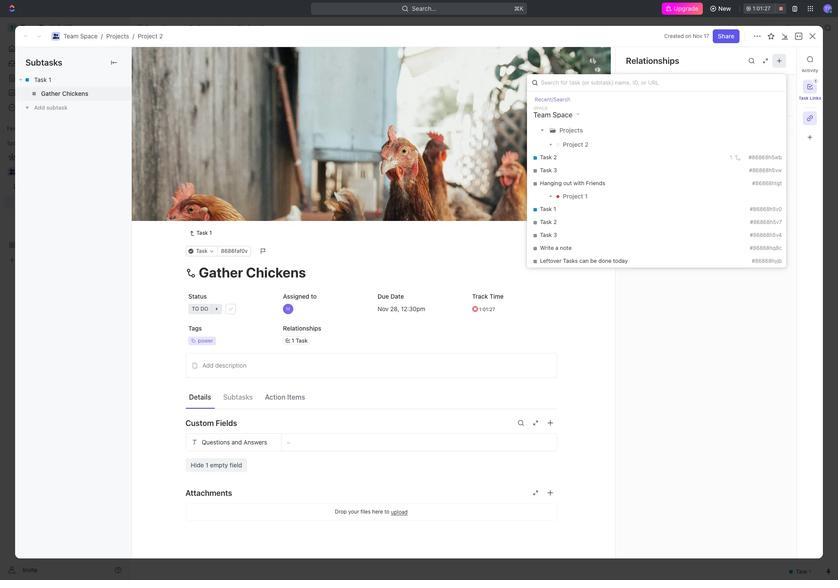 Task type: locate. For each thing, give the bounding box(es) containing it.
share right 17
[[718, 32, 734, 40]]

1 vertical spatial hide
[[191, 462, 204, 469]]

upgrade link
[[662, 3, 703, 15]]

0 vertical spatial project 2
[[238, 24, 264, 31]]

tree
[[3, 150, 125, 267]]

1 ‎task from the top
[[540, 206, 552, 213]]

date
[[390, 293, 404, 300]]

relationships up 1 task at bottom
[[283, 325, 321, 332]]

0 vertical spatial task 1
[[34, 76, 51, 83]]

upgrade
[[674, 5, 698, 12]]

0 horizontal spatial task 2
[[174, 165, 192, 173]]

team up home link
[[64, 32, 79, 40]]

0 horizontal spatial projects
[[106, 32, 129, 40]]

0 horizontal spatial task 1 link
[[15, 73, 131, 87]]

chickens
[[62, 90, 88, 97]]

1 vertical spatial subtasks
[[223, 393, 253, 401]]

relationships
[[626, 56, 679, 65], [283, 325, 321, 332]]

1 button for 2
[[194, 165, 206, 173]]

and
[[231, 439, 242, 446]]

project 2
[[238, 24, 264, 31], [150, 51, 201, 66], [563, 141, 588, 148]]

1 horizontal spatial task 1
[[174, 150, 192, 157]]

on
[[685, 33, 691, 39]]

Search for task (or subtask) name, ID, or URL text field
[[527, 74, 786, 91]]

1 horizontal spatial team
[[145, 24, 160, 31]]

2 task 3 from the top
[[540, 232, 557, 239]]

gantt
[[293, 80, 309, 87]]

done
[[598, 258, 612, 265]]

team down recent/search
[[533, 111, 551, 119]]

3 up hanging
[[553, 167, 557, 174]]

0 vertical spatial add task button
[[770, 52, 807, 66]]

1 vertical spatial task 3
[[540, 232, 557, 239]]

0 horizontal spatial add task
[[174, 180, 200, 187]]

a
[[555, 245, 558, 252]]

project
[[238, 24, 259, 31], [138, 32, 158, 40], [150, 51, 189, 66], [563, 141, 583, 148], [563, 193, 583, 200]]

1 button inside task sidebar navigation tab list
[[803, 79, 818, 94]]

team for team space
[[145, 24, 160, 31]]

0 horizontal spatial user group image
[[9, 169, 15, 175]]

1 horizontal spatial project 2
[[238, 24, 264, 31]]

board
[[161, 80, 178, 87]]

task 3 for #86868h5v4
[[540, 232, 557, 239]]

1 vertical spatial add task
[[232, 122, 255, 128]]

add task button down calendar "link"
[[222, 120, 258, 130]]

2 horizontal spatial add task
[[776, 55, 802, 63]]

team up team space / projects / project 2
[[145, 24, 160, 31]]

add task up do
[[174, 180, 200, 187]]

1 horizontal spatial hide
[[448, 101, 460, 108]]

projects link
[[187, 22, 222, 33], [106, 32, 129, 40]]

#86868hyjb
[[752, 258, 782, 264]]

1 vertical spatial 3
[[553, 232, 557, 239]]

1 vertical spatial add task button
[[222, 120, 258, 130]]

0 vertical spatial ‎task
[[540, 206, 552, 213]]

project 1
[[563, 193, 588, 200]]

out
[[563, 180, 572, 187]]

2 horizontal spatial add task button
[[770, 52, 807, 66]]

1 vertical spatial to
[[311, 293, 316, 300]]

2 horizontal spatial team
[[533, 111, 551, 119]]

‎task
[[540, 206, 552, 213], [540, 219, 552, 226]]

subtasks up fields
[[223, 393, 253, 401]]

add left description
[[202, 362, 214, 369]]

1 vertical spatial 1 button
[[193, 149, 205, 158]]

0 vertical spatial to
[[160, 204, 167, 211]]

subtasks inside button
[[223, 393, 253, 401]]

1 inside linked 1
[[659, 86, 662, 94]]

task links
[[799, 95, 821, 101]]

0 horizontal spatial project 2 link
[[138, 32, 163, 40]]

project 2 link
[[228, 22, 266, 33], [138, 32, 163, 40]]

team space / projects / project 2
[[64, 32, 163, 40]]

0 horizontal spatial team
[[64, 32, 79, 40]]

do
[[169, 204, 177, 211]]

task 3 up hanging
[[540, 167, 557, 174]]

1 vertical spatial relationships
[[283, 325, 321, 332]]

files
[[360, 509, 371, 515]]

1 horizontal spatial to
[[311, 293, 316, 300]]

subtasks
[[25, 57, 62, 67], [223, 393, 253, 401]]

assigned to
[[283, 293, 316, 300]]

‎task for ‎task 2
[[540, 219, 552, 226]]

progress
[[167, 122, 195, 128]]

Search tasks... text field
[[730, 98, 817, 111]]

2 horizontal spatial projects
[[559, 127, 583, 134]]

1 3 from the top
[[553, 167, 557, 174]]

1 vertical spatial projects
[[106, 32, 129, 40]]

1 vertical spatial share
[[718, 32, 734, 40]]

with
[[573, 180, 584, 187]]

favorites
[[7, 125, 30, 132]]

upload
[[391, 509, 408, 516]]

time
[[489, 293, 503, 300]]

2 horizontal spatial to
[[384, 509, 389, 515]]

task 3 down ‎task 2
[[540, 232, 557, 239]]

1 horizontal spatial projects
[[197, 24, 220, 31]]

gather chickens
[[41, 90, 88, 97]]

2 horizontal spatial task 1
[[196, 230, 212, 236]]

subtasks down home
[[25, 57, 62, 67]]

can
[[579, 258, 589, 265]]

0 horizontal spatial relationships
[[283, 325, 321, 332]]

0 vertical spatial projects
[[197, 24, 220, 31]]

sidebar navigation
[[0, 17, 129, 581]]

0 vertical spatial task 2
[[540, 154, 557, 161]]

invite
[[22, 567, 37, 574]]

space
[[162, 24, 179, 31], [80, 32, 98, 40], [533, 105, 548, 111], [553, 111, 573, 119]]

0 vertical spatial team
[[145, 24, 160, 31]]

user group image left the team space at the left of the page
[[137, 25, 143, 30]]

task
[[789, 55, 802, 63], [34, 76, 47, 83], [799, 95, 809, 101], [243, 122, 255, 128], [174, 150, 187, 157], [540, 154, 552, 161], [174, 165, 187, 173], [540, 167, 552, 174], [187, 180, 200, 187], [196, 230, 208, 236], [540, 232, 552, 239], [295, 337, 307, 344]]

0 vertical spatial user group image
[[137, 25, 143, 30]]

0 vertical spatial 1 button
[[803, 79, 818, 94]]

to right assigned
[[311, 293, 316, 300]]

2 3 from the top
[[553, 232, 557, 239]]

task sidebar content section
[[615, 47, 838, 559]]

share button
[[729, 21, 756, 35], [713, 29, 740, 43]]

‎task down '‎task 1'
[[540, 219, 552, 226]]

to do
[[160, 204, 177, 211]]

user group image up home link
[[52, 34, 59, 39]]

task 2 up do
[[174, 165, 192, 173]]

add up do
[[174, 180, 185, 187]]

2 ‎task from the top
[[540, 219, 552, 226]]

share button down new
[[729, 21, 756, 35]]

1 horizontal spatial relationships
[[626, 56, 679, 65]]

table
[[262, 80, 277, 87]]

assignees button
[[349, 99, 390, 110]]

dashboards link
[[3, 86, 125, 100]]

your
[[348, 509, 359, 515]]

add task button up activity
[[770, 52, 807, 66]]

relationships up search for task (or subtask) name, id, or url text field
[[626, 56, 679, 65]]

hide inside custom fields element
[[191, 462, 204, 469]]

home
[[21, 45, 37, 52]]

1 task 3 from the top
[[540, 167, 557, 174]]

items
[[287, 393, 305, 401]]

0 vertical spatial hide
[[448, 101, 460, 108]]

user group image down "spaces" in the left top of the page
[[9, 169, 15, 175]]

nov
[[693, 33, 702, 39]]

user group image
[[137, 25, 143, 30], [52, 34, 59, 39], [9, 169, 15, 175]]

0 vertical spatial task 3
[[540, 167, 557, 174]]

hide inside button
[[448, 101, 460, 108]]

‎task 1
[[540, 206, 556, 213]]

‎task up ‎task 2
[[540, 206, 552, 213]]

2 vertical spatial projects
[[559, 127, 583, 134]]

#86868h5v4
[[750, 232, 782, 238]]

1 horizontal spatial subtasks
[[223, 393, 253, 401]]

0 horizontal spatial project 2
[[150, 51, 201, 66]]

field
[[230, 462, 242, 469]]

table link
[[260, 78, 277, 90]]

projects
[[197, 24, 220, 31], [106, 32, 129, 40], [559, 127, 583, 134]]

1 button
[[803, 79, 818, 94], [193, 149, 205, 158], [194, 165, 206, 173]]

2 vertical spatial to
[[384, 509, 389, 515]]

be
[[590, 258, 597, 265]]

favorites button
[[3, 124, 33, 134]]

1 vertical spatial task 1 link
[[186, 228, 215, 239]]

2 vertical spatial 1 button
[[194, 165, 206, 173]]

2 horizontal spatial project 2
[[563, 141, 588, 148]]

1 vertical spatial user group image
[[52, 34, 59, 39]]

task 2
[[540, 154, 557, 161], [174, 165, 192, 173]]

share
[[734, 24, 751, 31], [718, 32, 734, 40]]

questions
[[202, 439, 230, 446]]

2 vertical spatial user group image
[[9, 169, 15, 175]]

0 vertical spatial 3
[[553, 167, 557, 174]]

2 vertical spatial team
[[533, 111, 551, 119]]

tags
[[188, 325, 202, 332]]

here
[[372, 509, 383, 515]]

add task button up do
[[170, 179, 203, 189]]

0 vertical spatial relationships
[[626, 56, 679, 65]]

task 2 up hanging
[[540, 154, 557, 161]]

add task down calendar
[[232, 122, 255, 128]]

2
[[260, 24, 264, 31], [159, 32, 163, 40], [191, 51, 199, 66], [205, 122, 208, 128], [585, 141, 588, 148], [553, 154, 557, 161], [189, 165, 192, 173], [187, 204, 190, 211], [553, 219, 557, 226]]

3 up write a note
[[553, 232, 557, 239]]

relationships inside task sidebar content section
[[626, 56, 679, 65]]

0 horizontal spatial subtasks
[[25, 57, 62, 67]]

task 3 for #86868h5vw
[[540, 167, 557, 174]]

share down new 'button'
[[734, 24, 751, 31]]

2 vertical spatial project 2
[[563, 141, 588, 148]]

add task up activity
[[776, 55, 802, 63]]

write
[[540, 245, 554, 252]]

Edit task name text field
[[186, 264, 557, 281]]

hide for hide
[[448, 101, 460, 108]]

linked 1
[[635, 86, 662, 94]]

to right here
[[384, 509, 389, 515]]

task 1
[[34, 76, 51, 83], [174, 150, 192, 157], [196, 230, 212, 236]]

hide
[[448, 101, 460, 108], [191, 462, 204, 469]]

dashboards
[[21, 89, 54, 96]]

1 horizontal spatial add task button
[[222, 120, 258, 130]]

to left do
[[160, 204, 167, 211]]

1 horizontal spatial user group image
[[52, 34, 59, 39]]

add description
[[202, 362, 246, 369]]

add task button
[[770, 52, 807, 66], [222, 120, 258, 130], [170, 179, 203, 189]]

recent/search space team space
[[533, 96, 573, 119]]

1 vertical spatial team
[[64, 32, 79, 40]]

0 horizontal spatial hide
[[191, 462, 204, 469]]

1 inside custom fields element
[[206, 462, 208, 469]]

add down calendar "link"
[[232, 122, 242, 128]]

1 vertical spatial ‎task
[[540, 219, 552, 226]]

1 vertical spatial task 2
[[174, 165, 192, 173]]

0 horizontal spatial add task button
[[170, 179, 203, 189]]

team space
[[145, 24, 179, 31]]



Task type: describe. For each thing, give the bounding box(es) containing it.
add up customize
[[776, 55, 787, 63]]

docs
[[21, 74, 35, 82]]

2 horizontal spatial user group image
[[137, 25, 143, 30]]

action items button
[[261, 390, 309, 405]]

tasks
[[563, 258, 578, 265]]

empty
[[210, 462, 228, 469]]

due
[[377, 293, 389, 300]]

#86868h5vw
[[749, 167, 782, 174]]

customize button
[[753, 78, 797, 90]]

1 horizontal spatial add task
[[232, 122, 255, 128]]

inbox link
[[3, 57, 125, 70]]

1 task
[[291, 337, 307, 344]]

activity
[[802, 68, 818, 73]]

customize
[[765, 80, 795, 87]]

write a note
[[540, 245, 572, 252]]

space for recent/search space team space
[[533, 105, 548, 111]]

attachments button
[[186, 483, 557, 504]]

2 vertical spatial add task button
[[170, 179, 203, 189]]

drop your files here to upload
[[335, 509, 408, 516]]

details
[[189, 393, 211, 401]]

task inside tab list
[[799, 95, 809, 101]]

share button right 17
[[713, 29, 740, 43]]

list
[[194, 80, 204, 87]]

0 horizontal spatial projects link
[[106, 32, 129, 40]]

#86868h5v0
[[750, 206, 782, 213]]

1 vertical spatial project 2
[[150, 51, 201, 66]]

1:01:28 button
[[744, 3, 786, 14]]

home link
[[3, 42, 125, 56]]

gather chickens link
[[15, 87, 131, 101]]

gantt link
[[292, 78, 309, 90]]

0 vertical spatial share
[[734, 24, 751, 31]]

3 for #86868h5vw
[[553, 167, 557, 174]]

hide for hide 1 empty field
[[191, 462, 204, 469]]

2 vertical spatial add task
[[174, 180, 200, 187]]

tree inside sidebar navigation
[[3, 150, 125, 267]]

8686faf0v button
[[217, 246, 251, 257]]

0 horizontal spatial task 1
[[34, 76, 51, 83]]

‎task 2
[[540, 219, 557, 226]]

linked
[[635, 86, 656, 94]]

1 horizontal spatial project 2 link
[[228, 22, 266, 33]]

1 horizontal spatial projects link
[[187, 22, 222, 33]]

friends
[[586, 180, 605, 187]]

answers
[[243, 439, 267, 446]]

add description button
[[189, 359, 554, 373]]

in progress
[[160, 122, 195, 128]]

2 vertical spatial task 1
[[196, 230, 212, 236]]

3 for #86868h5v4
[[553, 232, 557, 239]]

custom fields button
[[186, 413, 557, 434]]

description
[[215, 362, 246, 369]]

calendar link
[[219, 78, 246, 90]]

1 horizontal spatial task 2
[[540, 154, 557, 161]]

created
[[664, 33, 684, 39]]

0 vertical spatial add task
[[776, 55, 802, 63]]

team inside recent/search space team space
[[533, 111, 551, 119]]

action
[[265, 393, 285, 401]]

leftover
[[540, 258, 561, 265]]

space for team space / projects / project 2
[[80, 32, 98, 40]]

to inside drop your files here to upload
[[384, 509, 389, 515]]

leftover tasks can be done today
[[540, 258, 628, 265]]

attachments
[[186, 489, 232, 498]]

user group image inside tree
[[9, 169, 15, 175]]

⌘k
[[514, 5, 524, 12]]

hanging out with friends
[[540, 180, 605, 187]]

1 vertical spatial task 1
[[174, 150, 192, 157]]

questions and answers
[[202, 439, 267, 446]]

1 button for 1
[[193, 149, 205, 158]]

#86868htgt
[[752, 180, 782, 187]]

custom fields element
[[186, 434, 557, 473]]

1 horizontal spatial team space link
[[134, 22, 181, 33]]

spaces
[[7, 140, 25, 146]]

automations button
[[760, 21, 804, 34]]

0 vertical spatial subtasks
[[25, 57, 62, 67]]

drop
[[335, 509, 347, 515]]

track time
[[472, 293, 503, 300]]

custom
[[186, 419, 214, 428]]

today
[[613, 258, 628, 265]]

#86868h5v7
[[750, 219, 782, 226]]

hide 1 empty field
[[191, 462, 242, 469]]

hanging
[[540, 180, 562, 187]]

due date
[[377, 293, 404, 300]]

add inside 'button'
[[202, 362, 214, 369]]

17
[[704, 33, 709, 39]]

space for team space
[[162, 24, 179, 31]]

task sidebar navigation tab list
[[799, 52, 821, 144]]

#86868hq8c
[[750, 245, 782, 251]]

calendar
[[220, 80, 246, 87]]

subtasks button
[[220, 390, 256, 405]]

1 horizontal spatial task 1 link
[[186, 228, 215, 239]]

‎task for ‎task 1
[[540, 206, 552, 213]]

fields
[[216, 419, 237, 428]]

status
[[188, 293, 207, 300]]

upload button
[[391, 509, 408, 516]]

0 horizontal spatial to
[[160, 204, 167, 211]]

1 inside task sidebar navigation tab list
[[815, 79, 816, 83]]

note
[[560, 245, 572, 252]]

8686faf0v
[[221, 248, 247, 255]]

team for team space / projects / project 2
[[64, 32, 79, 40]]

action items
[[265, 393, 305, 401]]

docs link
[[3, 71, 125, 85]]

1:01:28
[[753, 5, 771, 12]]

assigned
[[283, 293, 309, 300]]

details button
[[186, 390, 215, 405]]

0 horizontal spatial team space link
[[64, 32, 98, 40]]

0 vertical spatial task 1 link
[[15, 73, 131, 87]]



Task type: vqa. For each thing, say whether or not it's contained in the screenshot.


